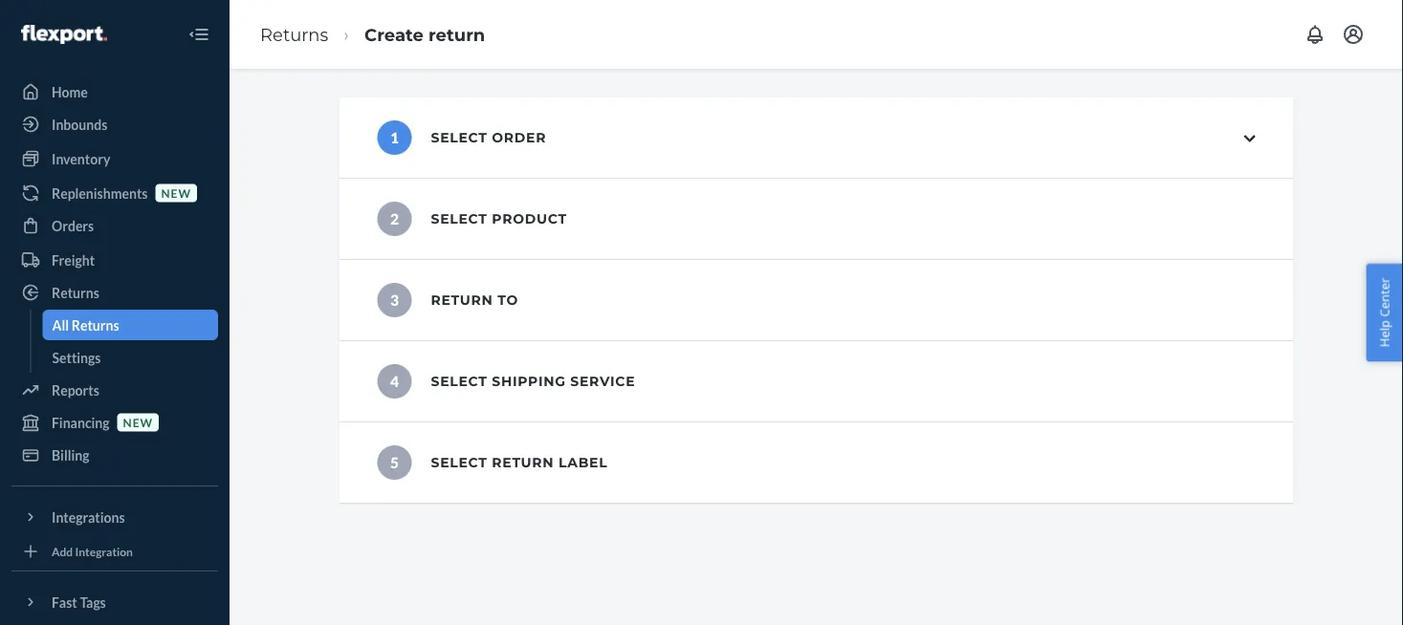 Task type: vqa. For each thing, say whether or not it's contained in the screenshot.
The Shipping Plans
no



Task type: locate. For each thing, give the bounding box(es) containing it.
freight link
[[11, 245, 218, 276]]

0 horizontal spatial new
[[123, 416, 153, 430]]

returns link right close navigation icon
[[260, 24, 329, 45]]

2 select from the top
[[431, 211, 488, 227]]

new down the "reports" link
[[123, 416, 153, 430]]

help center button
[[1367, 264, 1404, 362]]

return left 'label'
[[492, 455, 554, 471]]

open account menu image
[[1343, 23, 1366, 46]]

return inside breadcrumbs navigation
[[429, 24, 485, 45]]

inventory link
[[11, 144, 218, 174]]

select product
[[431, 211, 567, 227]]

returns link
[[260, 24, 329, 45], [11, 278, 218, 308]]

0 vertical spatial returns link
[[260, 24, 329, 45]]

integrations button
[[11, 502, 218, 533]]

select for 5
[[431, 455, 488, 471]]

freight
[[52, 252, 95, 268]]

integrations
[[52, 510, 125, 526]]

create return
[[365, 24, 485, 45]]

select right '5'
[[431, 455, 488, 471]]

1 vertical spatial returns link
[[11, 278, 218, 308]]

return right create
[[429, 24, 485, 45]]

select for 4
[[431, 374, 488, 390]]

1 horizontal spatial new
[[161, 186, 191, 200]]

select for 2
[[431, 211, 488, 227]]

0 vertical spatial new
[[161, 186, 191, 200]]

all
[[52, 317, 69, 334]]

3 select from the top
[[431, 374, 488, 390]]

1 vertical spatial returns
[[52, 285, 99, 301]]

billing link
[[11, 440, 218, 471]]

inbounds link
[[11, 109, 218, 140]]

1 vertical spatial return
[[492, 455, 554, 471]]

1
[[390, 129, 399, 147]]

returns link down freight link
[[11, 278, 218, 308]]

select
[[431, 130, 488, 146], [431, 211, 488, 227], [431, 374, 488, 390], [431, 455, 488, 471]]

return
[[431, 292, 493, 309]]

select left order
[[431, 130, 488, 146]]

reports link
[[11, 375, 218, 406]]

0 vertical spatial returns
[[260, 24, 329, 45]]

2
[[390, 210, 399, 228]]

returns
[[260, 24, 329, 45], [52, 285, 99, 301], [72, 317, 119, 334]]

fast tags
[[52, 595, 106, 611]]

0 vertical spatial return
[[429, 24, 485, 45]]

0 horizontal spatial return
[[429, 24, 485, 45]]

returns right all
[[72, 317, 119, 334]]

product
[[492, 211, 567, 227]]

create return link
[[365, 24, 485, 45]]

select right 2
[[431, 211, 488, 227]]

new up orders link
[[161, 186, 191, 200]]

close navigation image
[[188, 23, 211, 46]]

new
[[161, 186, 191, 200], [123, 416, 153, 430]]

reports
[[52, 382, 99, 399]]

select right 4
[[431, 374, 488, 390]]

inventory
[[52, 151, 110, 167]]

returns right close navigation icon
[[260, 24, 329, 45]]

tags
[[80, 595, 106, 611]]

order
[[492, 130, 547, 146]]

add integration link
[[11, 541, 218, 564]]

1 select from the top
[[431, 130, 488, 146]]

1 vertical spatial new
[[123, 416, 153, 430]]

1 horizontal spatial returns link
[[260, 24, 329, 45]]

4 select from the top
[[431, 455, 488, 471]]

return for create
[[429, 24, 485, 45]]

5
[[390, 454, 399, 472]]

help
[[1377, 321, 1394, 348]]

service
[[571, 374, 636, 390]]

settings link
[[43, 343, 218, 373]]

home
[[52, 84, 88, 100]]

returns down freight at the top left of page
[[52, 285, 99, 301]]

2 vertical spatial returns
[[72, 317, 119, 334]]

breadcrumbs navigation
[[245, 7, 501, 62]]

1 horizontal spatial return
[[492, 455, 554, 471]]

select order
[[431, 130, 547, 146]]

financing
[[52, 415, 110, 431]]

return
[[429, 24, 485, 45], [492, 455, 554, 471]]

help center
[[1377, 278, 1394, 348]]

3
[[390, 291, 399, 309]]



Task type: describe. For each thing, give the bounding box(es) containing it.
fast tags button
[[11, 588, 218, 618]]

select return label
[[431, 455, 608, 471]]

new for financing
[[123, 416, 153, 430]]

center
[[1377, 278, 1394, 317]]

return to
[[431, 292, 519, 309]]

create
[[365, 24, 424, 45]]

returns inside all returns link
[[72, 317, 119, 334]]

orders link
[[11, 211, 218, 241]]

returns inside returns link
[[52, 285, 99, 301]]

open notifications image
[[1304, 23, 1327, 46]]

replenishments
[[52, 185, 148, 201]]

return for select
[[492, 455, 554, 471]]

settings
[[52, 350, 101, 366]]

integration
[[75, 545, 133, 559]]

shipping
[[492, 374, 566, 390]]

inbounds
[[52, 116, 107, 133]]

add
[[52, 545, 73, 559]]

orders
[[52, 218, 94, 234]]

0 horizontal spatial returns link
[[11, 278, 218, 308]]

home link
[[11, 77, 218, 107]]

flexport logo image
[[21, 25, 107, 44]]

add integration
[[52, 545, 133, 559]]

4
[[390, 373, 399, 391]]

select shipping service
[[431, 374, 636, 390]]

to
[[498, 292, 519, 309]]

select for 1
[[431, 130, 488, 146]]

billing
[[52, 447, 89, 464]]

fast
[[52, 595, 77, 611]]

chevron down image
[[1244, 132, 1256, 145]]

new for replenishments
[[161, 186, 191, 200]]

label
[[559, 455, 608, 471]]

returns inside breadcrumbs navigation
[[260, 24, 329, 45]]

all returns
[[52, 317, 119, 334]]

all returns link
[[43, 310, 218, 341]]



